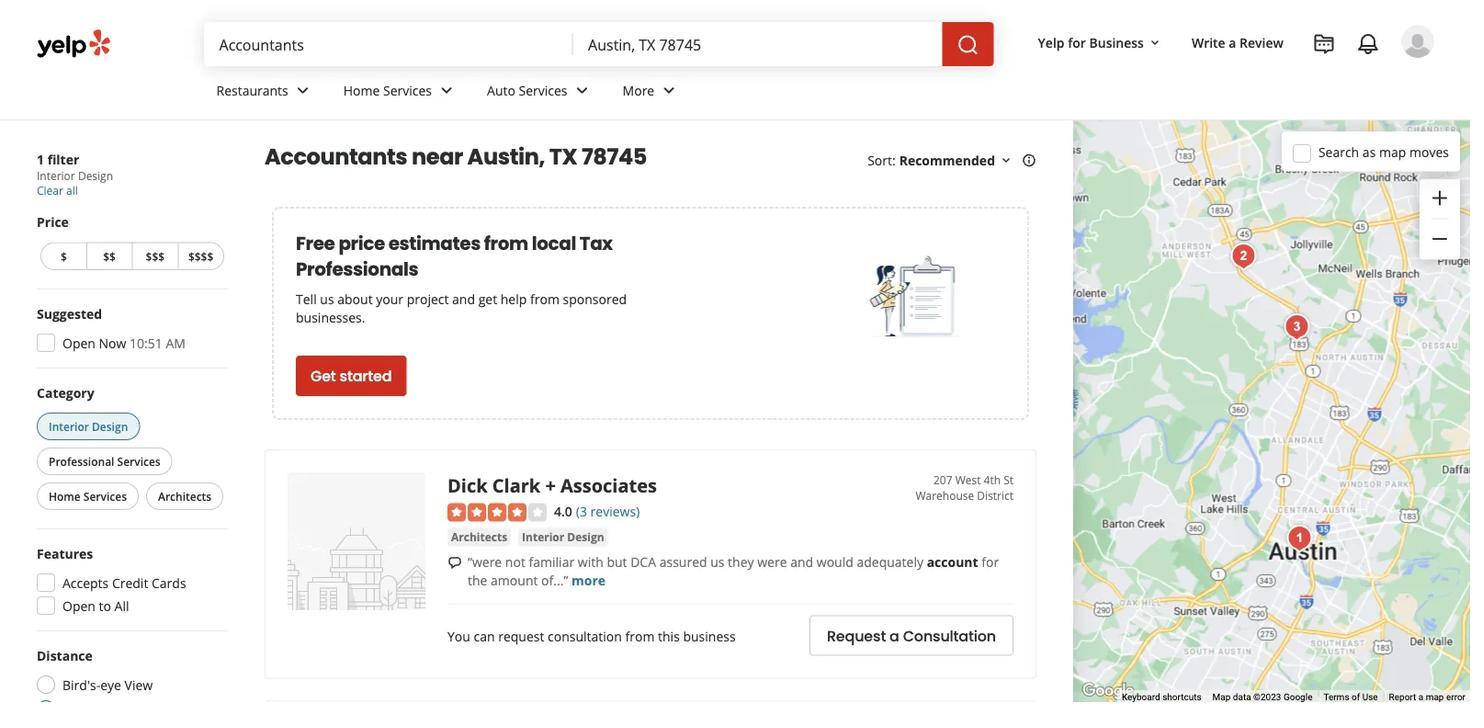 Task type: vqa. For each thing, say whether or not it's contained in the screenshot.
Trucks
no



Task type: describe. For each thing, give the bounding box(es) containing it.
interior inside 1 filter interior design clear all
[[37, 168, 75, 183]]

search
[[1319, 143, 1360, 161]]

all
[[66, 183, 78, 198]]

eye
[[100, 676, 121, 694]]

$$
[[103, 249, 116, 264]]

you can request consultation from this business
[[448, 628, 736, 645]]

filter
[[47, 150, 79, 168]]

for the amount of..."
[[468, 554, 999, 589]]

terms
[[1324, 692, 1350, 703]]

use
[[1363, 692, 1379, 703]]

services for 'auto services' link
[[519, 81, 568, 99]]

$$ button
[[86, 242, 132, 270]]

category
[[37, 384, 94, 401]]

zoom out image
[[1429, 228, 1451, 250]]

view
[[125, 676, 153, 694]]

restaurants link
[[202, 66, 329, 120]]

this
[[658, 628, 680, 645]]

they
[[728, 554, 754, 571]]

all
[[115, 597, 129, 615]]

yelp for business
[[1038, 34, 1144, 51]]

$ button
[[40, 242, 86, 270]]

project
[[407, 290, 449, 307]]

google image
[[1078, 679, 1139, 703]]

16 chevron down v2 image for recommended
[[999, 153, 1014, 168]]

10:51
[[130, 334, 163, 352]]

tx
[[549, 142, 577, 172]]

4 star rating image
[[448, 503, 547, 522]]

features
[[37, 545, 93, 562]]

none field near
[[588, 34, 928, 54]]

map data ©2023 google
[[1213, 692, 1313, 703]]

services for professional services button
[[117, 454, 161, 469]]

$$$$
[[188, 249, 214, 264]]

adequately
[[857, 554, 924, 571]]

interior design for the left the interior design button
[[49, 419, 128, 434]]

207 west 4th st warehouse district
[[916, 472, 1014, 503]]

16 info v2 image
[[1022, 153, 1037, 168]]

more
[[572, 572, 606, 589]]

can
[[474, 628, 495, 645]]

auto services
[[487, 81, 568, 99]]

now
[[99, 334, 126, 352]]

"were
[[468, 554, 502, 571]]

as
[[1363, 143, 1376, 161]]

for inside "for the amount of...""
[[982, 554, 999, 571]]

1 vertical spatial us
[[711, 554, 725, 571]]

1 vertical spatial architects
[[451, 530, 508, 545]]

"were not familiar with but dca assured us they were and would adequately account
[[468, 554, 979, 571]]

get started
[[311, 366, 392, 387]]

a for request
[[890, 626, 900, 646]]

district
[[977, 488, 1014, 503]]

map for moves
[[1380, 143, 1407, 161]]

austin,
[[468, 142, 545, 172]]

interior for the left the interior design button
[[49, 419, 89, 434]]

estimates
[[389, 231, 481, 256]]

restaurants
[[216, 81, 288, 99]]

$$$ button
[[132, 242, 178, 270]]

of..."
[[541, 572, 568, 589]]

keyboard shortcuts button
[[1122, 691, 1202, 703]]

services for home services button
[[84, 489, 127, 504]]

0 vertical spatial group
[[1420, 179, 1461, 260]]

sponsored
[[563, 290, 627, 307]]

map
[[1213, 692, 1231, 703]]

tell
[[296, 290, 317, 307]]

open to all
[[63, 597, 129, 615]]

design for the interior design button to the bottom
[[568, 530, 605, 545]]

24 chevron down v2 image for home services
[[436, 79, 458, 101]]

us inside free price estimates from local tax professionals tell us about your project and get help from sponsored businesses.
[[320, 290, 334, 307]]

interior for the interior design button to the bottom
[[522, 530, 565, 545]]

(3
[[576, 503, 587, 520]]

associates
[[561, 472, 657, 498]]

16 chevron down v2 image for yelp for business
[[1148, 36, 1163, 50]]

near
[[412, 142, 463, 172]]

search image
[[957, 34, 980, 56]]

0 horizontal spatial dick clark + associates image
[[288, 472, 426, 610]]

about
[[338, 290, 373, 307]]

none field find
[[219, 34, 559, 54]]

design for the left the interior design button
[[92, 419, 128, 434]]

$$$$ button
[[178, 242, 224, 270]]

assured
[[660, 554, 707, 571]]

report a map error
[[1390, 692, 1466, 703]]

suggested
[[37, 305, 102, 322]]

Find text field
[[219, 34, 559, 54]]

free price estimates from local tax professionals image
[[870, 252, 962, 344]]

dick clark + associates image inside map region
[[1282, 520, 1319, 557]]

0 vertical spatial architects button
[[146, 483, 224, 510]]

get
[[311, 366, 336, 387]]

terms of use
[[1324, 692, 1379, 703]]

st
[[1004, 472, 1014, 488]]

24 chevron down v2 image for restaurants
[[292, 79, 314, 101]]

tax
[[580, 231, 613, 256]]

business
[[683, 628, 736, 645]]

dick
[[448, 472, 488, 498]]

would
[[817, 554, 854, 571]]

home services link
[[329, 66, 473, 120]]

group containing suggested
[[31, 304, 228, 358]]

bird's-eye view
[[63, 676, 153, 694]]

1 vertical spatial from
[[530, 290, 560, 307]]

architects inside category group
[[158, 489, 212, 504]]

a for write
[[1229, 34, 1237, 51]]

of
[[1352, 692, 1361, 703]]

16 speech v2 image
[[448, 556, 462, 570]]

review
[[1240, 34, 1284, 51]]

professional
[[49, 454, 114, 469]]

yelp
[[1038, 34, 1065, 51]]

+
[[545, 472, 556, 498]]

cards
[[152, 574, 186, 592]]

accepts
[[63, 574, 109, 592]]

west
[[956, 472, 981, 488]]

price
[[339, 231, 385, 256]]

with
[[578, 554, 604, 571]]

keyboard shortcuts
[[1122, 692, 1202, 703]]

notifications image
[[1358, 33, 1380, 55]]



Task type: locate. For each thing, give the bounding box(es) containing it.
None field
[[219, 34, 559, 54], [588, 34, 928, 54]]

home down the 'professional'
[[49, 489, 81, 504]]

design inside 1 filter interior design clear all
[[78, 168, 113, 183]]

map region
[[844, 35, 1472, 703]]

home inside button
[[49, 489, 81, 504]]

a right request
[[890, 626, 900, 646]]

1 horizontal spatial 16 chevron down v2 image
[[1148, 36, 1163, 50]]

category group
[[33, 383, 228, 514]]

write a review
[[1192, 34, 1284, 51]]

2 horizontal spatial from
[[626, 628, 655, 645]]

0 horizontal spatial 16 chevron down v2 image
[[999, 153, 1014, 168]]

24 chevron down v2 image inside more link
[[658, 79, 680, 101]]

price
[[37, 213, 69, 231]]

1 horizontal spatial and
[[791, 554, 814, 571]]

am
[[166, 334, 186, 352]]

interior design button up the 'professional'
[[37, 413, 140, 440]]

architects link
[[448, 528, 511, 547]]

amount
[[491, 572, 538, 589]]

1 horizontal spatial home services
[[344, 81, 432, 99]]

16 chevron down v2 image inside recommended popup button
[[999, 153, 1014, 168]]

interior down filter
[[37, 168, 75, 183]]

2 vertical spatial interior
[[522, 530, 565, 545]]

0 vertical spatial home
[[344, 81, 380, 99]]

interior design up the 'professional'
[[49, 419, 128, 434]]

services right auto
[[519, 81, 568, 99]]

24 chevron down v2 image
[[436, 79, 458, 101], [658, 79, 680, 101]]

1 horizontal spatial us
[[711, 554, 725, 571]]

1 horizontal spatial 24 chevron down v2 image
[[658, 79, 680, 101]]

0 vertical spatial map
[[1380, 143, 1407, 161]]

search as map moves
[[1319, 143, 1450, 161]]

0 horizontal spatial interior design
[[49, 419, 128, 434]]

services right the 'professional'
[[117, 454, 161, 469]]

1 none field from the left
[[219, 34, 559, 54]]

2 vertical spatial design
[[568, 530, 605, 545]]

account
[[927, 554, 979, 571]]

zoom in image
[[1429, 187, 1451, 209]]

1 horizontal spatial 24 chevron down v2 image
[[571, 79, 593, 101]]

open for open now 10:51 am
[[63, 334, 96, 352]]

design for energy image
[[1279, 309, 1316, 346]]

$$$
[[146, 249, 165, 264]]

group containing features
[[31, 544, 228, 620]]

clark
[[493, 472, 541, 498]]

you
[[448, 628, 471, 645]]

started
[[340, 366, 392, 387]]

business
[[1090, 34, 1144, 51]]

sumer innovations image
[[1226, 238, 1263, 275]]

0 vertical spatial and
[[452, 290, 475, 307]]

1 horizontal spatial architects button
[[448, 528, 511, 547]]

1 vertical spatial interior design button
[[519, 528, 608, 547]]

0 vertical spatial open
[[63, 334, 96, 352]]

auto
[[487, 81, 516, 99]]

home services inside business categories element
[[344, 81, 432, 99]]

1 vertical spatial interior design
[[522, 530, 605, 545]]

0 vertical spatial interior design button
[[37, 413, 140, 440]]

2 vertical spatial from
[[626, 628, 655, 645]]

a for report
[[1419, 692, 1424, 703]]

0 vertical spatial interior design
[[49, 419, 128, 434]]

1 vertical spatial design
[[92, 419, 128, 434]]

free price estimates from local tax professionals tell us about your project and get help from sponsored businesses.
[[296, 231, 627, 326]]

dick clark + associates link
[[448, 472, 657, 498]]

0 horizontal spatial home services
[[49, 489, 127, 504]]

architects button up the "were at bottom
[[448, 528, 511, 547]]

design
[[78, 168, 113, 183], [92, 419, 128, 434], [568, 530, 605, 545]]

keyboard
[[1122, 692, 1161, 703]]

open now 10:51 am
[[63, 334, 186, 352]]

1 vertical spatial home services
[[49, 489, 127, 504]]

price group
[[37, 213, 228, 274]]

interior up familiar
[[522, 530, 565, 545]]

16 chevron down v2 image left 16 info v2 icon
[[999, 153, 1014, 168]]

1 vertical spatial home
[[49, 489, 81, 504]]

interior design button down 4.0
[[519, 528, 608, 547]]

open down accepts
[[63, 597, 96, 615]]

report
[[1390, 692, 1417, 703]]

2 24 chevron down v2 image from the left
[[658, 79, 680, 101]]

map
[[1380, 143, 1407, 161], [1426, 692, 1445, 703]]

Near text field
[[588, 34, 928, 54]]

auto services link
[[473, 66, 608, 120]]

more
[[623, 81, 655, 99]]

2 vertical spatial a
[[1419, 692, 1424, 703]]

shortcuts
[[1163, 692, 1202, 703]]

architects button
[[146, 483, 224, 510], [448, 528, 511, 547]]

design up professional services
[[92, 419, 128, 434]]

request
[[827, 626, 886, 646]]

1 vertical spatial open
[[63, 597, 96, 615]]

None search field
[[205, 22, 998, 66]]

1 vertical spatial group
[[31, 304, 228, 358]]

to
[[99, 597, 111, 615]]

professional services button
[[37, 448, 173, 475]]

2 horizontal spatial a
[[1419, 692, 1424, 703]]

0 vertical spatial a
[[1229, 34, 1237, 51]]

none field up home services link
[[219, 34, 559, 54]]

1 vertical spatial 16 chevron down v2 image
[[999, 153, 1014, 168]]

option group containing distance
[[31, 646, 228, 703]]

1 horizontal spatial none field
[[588, 34, 928, 54]]

1 horizontal spatial map
[[1426, 692, 1445, 703]]

get
[[479, 290, 497, 307]]

24 chevron down v2 image right auto services
[[571, 79, 593, 101]]

interior
[[37, 168, 75, 183], [49, 419, 89, 434], [522, 530, 565, 545]]

home services inside button
[[49, 489, 127, 504]]

home services down the 'professional'
[[49, 489, 127, 504]]

0 horizontal spatial from
[[484, 231, 528, 256]]

1 24 chevron down v2 image from the left
[[292, 79, 314, 101]]

a
[[1229, 34, 1237, 51], [890, 626, 900, 646], [1419, 692, 1424, 703]]

interior inside category group
[[49, 419, 89, 434]]

consultation
[[548, 628, 622, 645]]

©2023
[[1254, 692, 1282, 703]]

0 horizontal spatial architects button
[[146, 483, 224, 510]]

207
[[934, 472, 953, 488]]

and inside free price estimates from local tax professionals tell us about your project and get help from sponsored businesses.
[[452, 290, 475, 307]]

1 horizontal spatial for
[[1068, 34, 1086, 51]]

your
[[376, 290, 404, 307]]

1 vertical spatial a
[[890, 626, 900, 646]]

home services down find field
[[344, 81, 432, 99]]

0 horizontal spatial us
[[320, 290, 334, 307]]

recommended
[[900, 151, 996, 169]]

24 chevron down v2 image inside restaurants 'link'
[[292, 79, 314, 101]]

open down suggested
[[63, 334, 96, 352]]

1 vertical spatial architects button
[[448, 528, 511, 547]]

24 chevron down v2 image inside 'auto services' link
[[571, 79, 593, 101]]

for inside button
[[1068, 34, 1086, 51]]

0 vertical spatial architects
[[158, 489, 212, 504]]

architects button down professional services button
[[146, 483, 224, 510]]

ruby a. image
[[1402, 25, 1435, 58]]

from left local
[[484, 231, 528, 256]]

none field up business categories element
[[588, 34, 928, 54]]

terms of use link
[[1324, 692, 1379, 703]]

business categories element
[[202, 66, 1435, 120]]

interior design button
[[37, 413, 140, 440], [519, 528, 608, 547]]

interior design for the interior design button to the bottom
[[522, 530, 605, 545]]

yelp for business button
[[1031, 26, 1170, 59]]

1 horizontal spatial dick clark + associates image
[[1282, 520, 1319, 557]]

architects
[[158, 489, 212, 504], [451, 530, 508, 545]]

1 horizontal spatial a
[[1229, 34, 1237, 51]]

0 horizontal spatial 24 chevron down v2 image
[[436, 79, 458, 101]]

1 horizontal spatial interior design button
[[519, 528, 608, 547]]

0 vertical spatial 16 chevron down v2 image
[[1148, 36, 1163, 50]]

home inside business categories element
[[344, 81, 380, 99]]

0 horizontal spatial a
[[890, 626, 900, 646]]

1 vertical spatial and
[[791, 554, 814, 571]]

1 horizontal spatial from
[[530, 290, 560, 307]]

interior design link
[[519, 528, 608, 547]]

map right as
[[1380, 143, 1407, 161]]

16 chevron down v2 image inside yelp for business button
[[1148, 36, 1163, 50]]

24 chevron down v2 image
[[292, 79, 314, 101], [571, 79, 593, 101]]

but
[[607, 554, 627, 571]]

interior design inside category group
[[49, 419, 128, 434]]

2 vertical spatial group
[[31, 544, 228, 620]]

2 none field from the left
[[588, 34, 928, 54]]

were
[[758, 554, 787, 571]]

(3 reviews) link
[[576, 501, 640, 521]]

interior design inside interior design link
[[522, 530, 605, 545]]

services for home services link
[[383, 81, 432, 99]]

0 horizontal spatial map
[[1380, 143, 1407, 161]]

design up with
[[568, 530, 605, 545]]

us up businesses.
[[320, 290, 334, 307]]

1 open from the top
[[63, 334, 96, 352]]

1 24 chevron down v2 image from the left
[[436, 79, 458, 101]]

data
[[1233, 692, 1252, 703]]

16 chevron down v2 image
[[1148, 36, 1163, 50], [999, 153, 1014, 168]]

more link
[[608, 66, 695, 120]]

home services
[[344, 81, 432, 99], [49, 489, 127, 504]]

0 horizontal spatial home
[[49, 489, 81, 504]]

(3 reviews)
[[576, 503, 640, 520]]

1 vertical spatial interior
[[49, 419, 89, 434]]

map for error
[[1426, 692, 1445, 703]]

services down professional services button
[[84, 489, 127, 504]]

open for open to all
[[63, 597, 96, 615]]

professional services
[[49, 454, 161, 469]]

0 vertical spatial home services
[[344, 81, 432, 99]]

2 24 chevron down v2 image from the left
[[571, 79, 593, 101]]

0 vertical spatial from
[[484, 231, 528, 256]]

get started button
[[296, 356, 407, 396]]

24 chevron down v2 image right restaurants
[[292, 79, 314, 101]]

home for home services button
[[49, 489, 81, 504]]

0 horizontal spatial none field
[[219, 34, 559, 54]]

home for home services link
[[344, 81, 380, 99]]

distance
[[37, 647, 93, 664]]

architects up the "were at bottom
[[451, 530, 508, 545]]

24 chevron down v2 image for more
[[658, 79, 680, 101]]

design inside category group
[[92, 419, 128, 434]]

option group
[[31, 646, 228, 703]]

user actions element
[[1024, 23, 1461, 136]]

home services button
[[37, 483, 139, 510]]

24 chevron down v2 image left auto
[[436, 79, 458, 101]]

more link
[[572, 572, 606, 589]]

interior design down 4.0
[[522, 530, 605, 545]]

a right write
[[1229, 34, 1237, 51]]

0 horizontal spatial architects
[[158, 489, 212, 504]]

home services for home services button
[[49, 489, 127, 504]]

and left get on the left of page
[[452, 290, 475, 307]]

0 horizontal spatial and
[[452, 290, 475, 307]]

services down find text box on the left of page
[[383, 81, 432, 99]]

24 chevron down v2 image inside home services link
[[436, 79, 458, 101]]

1 horizontal spatial architects
[[451, 530, 508, 545]]

0 vertical spatial us
[[320, 290, 334, 307]]

warehouse
[[916, 488, 975, 503]]

1 filter interior design clear all
[[37, 150, 113, 198]]

0 vertical spatial design
[[78, 168, 113, 183]]

1 vertical spatial map
[[1426, 692, 1445, 703]]

dick clark + associates image
[[288, 472, 426, 610], [1282, 520, 1319, 557]]

from left 'this'
[[626, 628, 655, 645]]

design right all
[[78, 168, 113, 183]]

0 horizontal spatial for
[[982, 554, 999, 571]]

4.0 link
[[554, 501, 573, 521]]

familiar
[[529, 554, 575, 571]]

for right account
[[982, 554, 999, 571]]

1 vertical spatial for
[[982, 554, 999, 571]]

group
[[1420, 179, 1461, 260], [31, 304, 228, 358], [31, 544, 228, 620]]

dca
[[631, 554, 656, 571]]

consultation
[[903, 626, 996, 646]]

request
[[498, 628, 545, 645]]

2 open from the top
[[63, 597, 96, 615]]

a right "report"
[[1419, 692, 1424, 703]]

not
[[505, 554, 526, 571]]

projects image
[[1314, 33, 1336, 55]]

home down find field
[[344, 81, 380, 99]]

1 horizontal spatial interior design
[[522, 530, 605, 545]]

for right yelp
[[1068, 34, 1086, 51]]

16 chevron down v2 image right business at the top right of the page
[[1148, 36, 1163, 50]]

24 chevron down v2 image for auto services
[[571, 79, 593, 101]]

us
[[320, 290, 334, 307], [711, 554, 725, 571]]

24 chevron down v2 image right more
[[658, 79, 680, 101]]

map left 'error'
[[1426, 692, 1445, 703]]

help
[[501, 290, 527, 307]]

reviews)
[[591, 503, 640, 520]]

architects down professional services button
[[158, 489, 212, 504]]

from right help
[[530, 290, 560, 307]]

1 horizontal spatial home
[[344, 81, 380, 99]]

home services for home services link
[[344, 81, 432, 99]]

report a map error link
[[1390, 692, 1466, 703]]

free
[[296, 231, 335, 256]]

a inside button
[[890, 626, 900, 646]]

0 vertical spatial interior
[[37, 168, 75, 183]]

professionals
[[296, 256, 418, 282]]

accepts credit cards
[[63, 574, 186, 592]]

0 vertical spatial for
[[1068, 34, 1086, 51]]

$
[[61, 249, 67, 264]]

0 horizontal spatial 24 chevron down v2 image
[[292, 79, 314, 101]]

and right were
[[791, 554, 814, 571]]

businesses.
[[296, 308, 365, 326]]

recommended button
[[900, 151, 1014, 169]]

us left they
[[711, 554, 725, 571]]

0 horizontal spatial interior design button
[[37, 413, 140, 440]]

interior down category
[[49, 419, 89, 434]]



